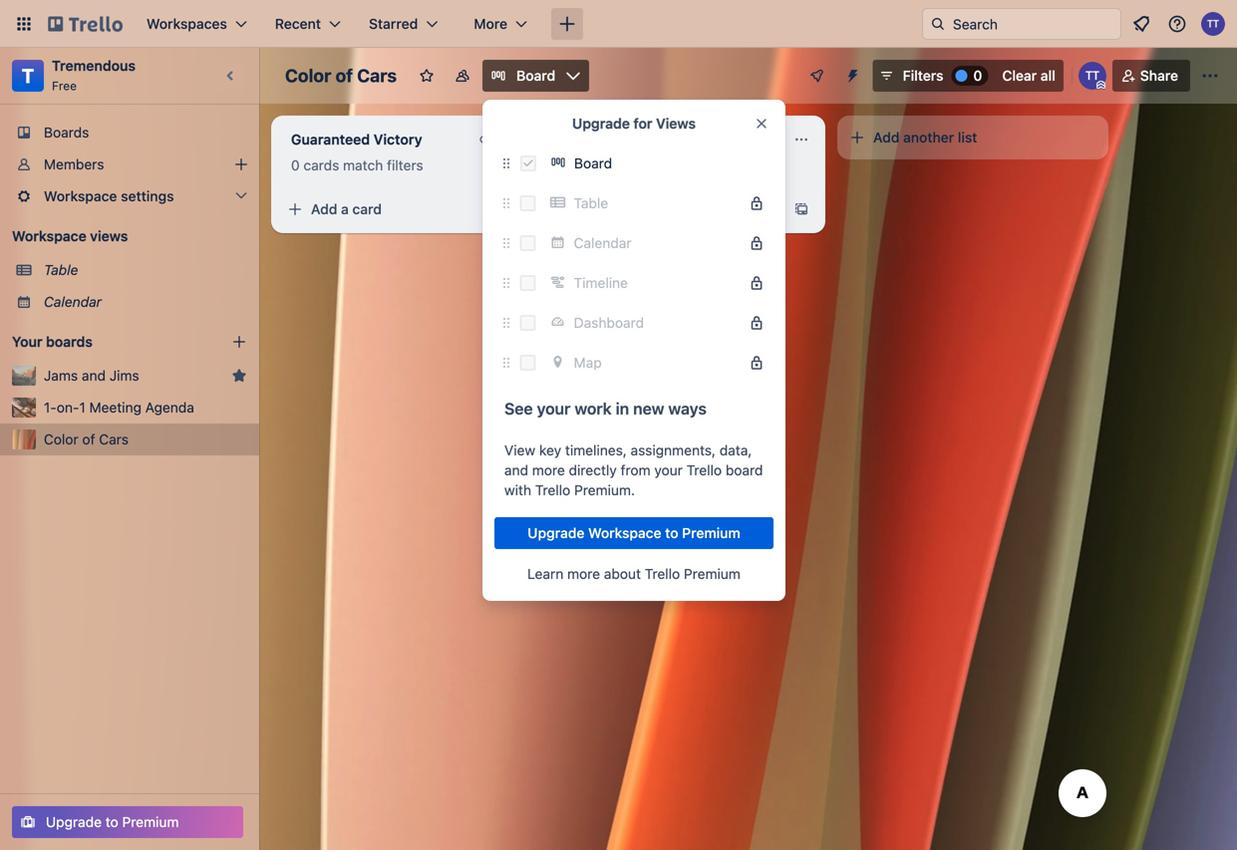 Task type: vqa. For each thing, say whether or not it's contained in the screenshot.
rightmost Atlassian
no



Task type: locate. For each thing, give the bounding box(es) containing it.
dashboard
[[574, 315, 644, 331]]

recent
[[275, 15, 321, 32]]

0 vertical spatial calendar
[[574, 235, 632, 251]]

tremendous free
[[52, 57, 136, 93]]

filters
[[387, 157, 424, 174], [670, 157, 707, 174]]

0 cards match filters down guaranteed victory at the left of the page
[[291, 157, 424, 174]]

0 horizontal spatial table
[[44, 262, 78, 278]]

1 filters from the left
[[387, 157, 424, 174]]

and inside view key timelines, assignments, data, and more directly from your trello board with trello premium.
[[505, 462, 529, 479]]

1 horizontal spatial cards
[[587, 157, 623, 174]]

jams
[[44, 368, 78, 384]]

color of cars inside board name text field
[[285, 65, 397, 86]]

a for add a card button related to create from template… image
[[341, 201, 349, 217]]

0 vertical spatial color
[[285, 65, 332, 86]]

0 vertical spatial table
[[574, 195, 609, 211]]

match for create from template… icon's add a card button
[[626, 157, 667, 174]]

1 vertical spatial table
[[44, 262, 78, 278]]

1 horizontal spatial color of cars
[[285, 65, 397, 86]]

1 horizontal spatial a
[[624, 201, 632, 217]]

1 vertical spatial to
[[106, 814, 118, 831]]

cards down guaranteed
[[304, 157, 339, 174]]

create from template… image
[[511, 201, 527, 217]]

1 vertical spatial more
[[568, 566, 601, 583]]

2 add a card from the left
[[594, 201, 665, 217]]

t link
[[12, 60, 44, 92]]

2 vertical spatial workspace
[[589, 525, 662, 542]]

0 horizontal spatial your
[[537, 399, 571, 418]]

0 vertical spatial cars
[[357, 65, 397, 86]]

0 notifications image
[[1130, 12, 1154, 36]]

workspace inside dropdown button
[[44, 188, 117, 204]]

for
[[634, 115, 653, 132]]

jams and jims
[[44, 368, 139, 384]]

0 vertical spatial more
[[532, 462, 565, 479]]

1 horizontal spatial add a card
[[594, 201, 665, 217]]

1 vertical spatial your
[[655, 462, 683, 479]]

calendar up timeline
[[574, 235, 632, 251]]

victory
[[374, 131, 423, 148]]

premium.
[[575, 482, 635, 499]]

jims
[[110, 368, 139, 384]]

more inside "link"
[[568, 566, 601, 583]]

clear all
[[1003, 67, 1056, 84]]

add board image
[[231, 334, 247, 350]]

workspace left views at top
[[12, 228, 87, 244]]

from
[[621, 462, 651, 479]]

Search field
[[947, 9, 1121, 39]]

to
[[666, 525, 679, 542], [106, 814, 118, 831]]

cars left star or unstar board image
[[357, 65, 397, 86]]

view
[[505, 442, 536, 459]]

2 horizontal spatial add
[[874, 129, 900, 146]]

share button
[[1113, 60, 1191, 92]]

0 vertical spatial to
[[666, 525, 679, 542]]

workspace up about
[[589, 525, 662, 542]]

2 a from the left
[[624, 201, 632, 217]]

board down more popup button
[[517, 67, 556, 84]]

card down guaranteed victory text box
[[353, 201, 382, 217]]

your inside view key timelines, assignments, data, and more directly from your trello board with trello premium.
[[655, 462, 683, 479]]

card
[[353, 201, 382, 217], [636, 201, 665, 217]]

add down guaranteed
[[311, 201, 338, 217]]

2 vertical spatial trello
[[645, 566, 680, 583]]

1 horizontal spatial and
[[505, 462, 529, 479]]

color of cars
[[285, 65, 397, 86], [44, 431, 129, 448]]

color of cars down 1
[[44, 431, 129, 448]]

2 match from the left
[[626, 157, 667, 174]]

more right learn
[[568, 566, 601, 583]]

1 horizontal spatial 0 cards match filters
[[575, 157, 707, 174]]

board inside board link
[[575, 155, 613, 172]]

add for create from template… icon's add a card button
[[594, 201, 621, 217]]

color
[[285, 65, 332, 86], [44, 431, 78, 448]]

calendar up boards at the top left of page
[[44, 294, 102, 310]]

your
[[537, 399, 571, 418], [655, 462, 683, 479]]

0 horizontal spatial to
[[106, 814, 118, 831]]

1 horizontal spatial your
[[655, 462, 683, 479]]

trello right with
[[535, 482, 571, 499]]

1 horizontal spatial board
[[575, 155, 613, 172]]

upgrade for upgrade for views
[[573, 115, 630, 132]]

table right create from template… image
[[574, 195, 609, 211]]

0 cards match filters down for
[[575, 157, 707, 174]]

0 horizontal spatial filters
[[387, 157, 424, 174]]

1 horizontal spatial add
[[594, 201, 621, 217]]

0 horizontal spatial match
[[343, 157, 383, 174]]

0 horizontal spatial calendar
[[44, 294, 102, 310]]

2 cards from the left
[[587, 157, 623, 174]]

0 horizontal spatial and
[[82, 368, 106, 384]]

1 horizontal spatial card
[[636, 201, 665, 217]]

your right see
[[537, 399, 571, 418]]

1 horizontal spatial match
[[626, 157, 667, 174]]

add a card button down victory
[[279, 194, 499, 225]]

timeline
[[574, 275, 628, 291]]

upgrade inside "link"
[[528, 525, 585, 542]]

workspaces button
[[135, 8, 259, 40]]

new
[[633, 399, 665, 418]]

tremendous
[[52, 57, 136, 74]]

0
[[974, 67, 983, 84], [291, 157, 300, 174], [575, 157, 583, 174]]

add for add another list button
[[874, 129, 900, 146]]

of down 1
[[82, 431, 95, 448]]

color of cars down recent dropdown button
[[285, 65, 397, 86]]

match down for
[[626, 157, 667, 174]]

table inside "link"
[[44, 262, 78, 278]]

1 vertical spatial color
[[44, 431, 78, 448]]

primary element
[[0, 0, 1238, 48]]

add
[[874, 129, 900, 146], [311, 201, 338, 217], [594, 201, 621, 217]]

workspace settings button
[[0, 181, 259, 212]]

1 horizontal spatial trello
[[645, 566, 680, 583]]

to inside "link"
[[666, 525, 679, 542]]

color inside board name text field
[[285, 65, 332, 86]]

color down the on-
[[44, 431, 78, 448]]

0 horizontal spatial add a card
[[311, 201, 382, 217]]

0 horizontal spatial of
[[82, 431, 95, 448]]

1 horizontal spatial add a card button
[[563, 194, 782, 225]]

1
[[79, 399, 86, 416]]

2 filters from the left
[[670, 157, 707, 174]]

1 vertical spatial upgrade
[[528, 525, 585, 542]]

cars
[[357, 65, 397, 86], [99, 431, 129, 448]]

1 vertical spatial and
[[505, 462, 529, 479]]

match for add a card button related to create from template… image
[[343, 157, 383, 174]]

1 vertical spatial premium
[[684, 566, 741, 583]]

0 horizontal spatial more
[[532, 462, 565, 479]]

filters for add a card button related to create from template… image
[[387, 157, 424, 174]]

filters down views
[[670, 157, 707, 174]]

clear
[[1003, 67, 1038, 84]]

workspace inside "link"
[[589, 525, 662, 542]]

board for board button on the top left
[[517, 67, 556, 84]]

add a card button down board link at the top of page
[[563, 194, 782, 225]]

add a card
[[311, 201, 382, 217], [594, 201, 665, 217]]

2 vertical spatial upgrade
[[46, 814, 102, 831]]

1 horizontal spatial more
[[568, 566, 601, 583]]

cards for create from template… icon's add a card button
[[587, 157, 623, 174]]

show menu image
[[1201, 66, 1221, 86]]

share
[[1141, 67, 1179, 84]]

more down key
[[532, 462, 565, 479]]

upgrade to premium link
[[12, 807, 243, 839]]

starred icon image
[[231, 368, 247, 384]]

1 horizontal spatial cars
[[357, 65, 397, 86]]

more
[[532, 462, 565, 479], [568, 566, 601, 583]]

with
[[505, 482, 532, 499]]

card down board link at the top of page
[[636, 201, 665, 217]]

board inside board button
[[517, 67, 556, 84]]

learn
[[528, 566, 564, 583]]

0 horizontal spatial add a card button
[[279, 194, 499, 225]]

close popover image
[[754, 116, 770, 132]]

trello right about
[[645, 566, 680, 583]]

table
[[574, 195, 609, 211], [44, 262, 78, 278]]

0 horizontal spatial a
[[341, 201, 349, 217]]

1 add a card button from the left
[[279, 194, 499, 225]]

0 horizontal spatial color
[[44, 431, 78, 448]]

0 vertical spatial of
[[336, 65, 353, 86]]

2 vertical spatial premium
[[122, 814, 179, 831]]

filters for create from template… icon's add a card button
[[670, 157, 707, 174]]

1 vertical spatial workspace
[[12, 228, 87, 244]]

premium
[[682, 525, 741, 542], [684, 566, 741, 583], [122, 814, 179, 831]]

add a card down guaranteed victory at the left of the page
[[311, 201, 382, 217]]

more
[[474, 15, 508, 32]]

a
[[341, 201, 349, 217], [624, 201, 632, 217]]

see
[[505, 399, 533, 418]]

board for board link at the top of page
[[575, 155, 613, 172]]

open information menu image
[[1168, 14, 1188, 34]]

boards
[[46, 334, 93, 350]]

0 horizontal spatial cars
[[99, 431, 129, 448]]

1 horizontal spatial table
[[574, 195, 609, 211]]

table link
[[44, 260, 247, 280]]

a down guaranteed victory at the left of the page
[[341, 201, 349, 217]]

Guaranteed Victory text field
[[279, 124, 471, 156]]

1 a from the left
[[341, 201, 349, 217]]

0 vertical spatial upgrade
[[573, 115, 630, 132]]

upgrade workspace to premium link
[[495, 518, 774, 550]]

workspace down the members
[[44, 188, 117, 204]]

add a card button
[[279, 194, 499, 225], [563, 194, 782, 225]]

in
[[616, 399, 630, 418]]

table down the workspace views
[[44, 262, 78, 278]]

2 card from the left
[[636, 201, 665, 217]]

calendar link
[[44, 292, 247, 312]]

0 horizontal spatial cards
[[304, 157, 339, 174]]

1 add a card from the left
[[311, 201, 382, 217]]

1 match from the left
[[343, 157, 383, 174]]

0 vertical spatial premium
[[682, 525, 741, 542]]

0 horizontal spatial card
[[353, 201, 382, 217]]

cards
[[304, 157, 339, 174], [587, 157, 623, 174]]

0 vertical spatial board
[[517, 67, 556, 84]]

and left jims
[[82, 368, 106, 384]]

starred button
[[357, 8, 450, 40]]

starred
[[369, 15, 418, 32]]

about
[[604, 566, 641, 583]]

learn more about trello premium link
[[528, 565, 741, 585]]

2 add a card button from the left
[[563, 194, 782, 225]]

workspace
[[44, 188, 117, 204], [12, 228, 87, 244], [589, 525, 662, 542]]

agenda
[[145, 399, 194, 416]]

create board or workspace image
[[558, 14, 578, 34]]

0 left clear at the right top
[[974, 67, 983, 84]]

1 horizontal spatial 0
[[575, 157, 583, 174]]

0 horizontal spatial 0 cards match filters
[[291, 157, 424, 174]]

add left another
[[874, 129, 900, 146]]

and up with
[[505, 462, 529, 479]]

board link
[[545, 148, 774, 180]]

2 0 cards match filters from the left
[[575, 157, 707, 174]]

your
[[12, 334, 42, 350]]

match down guaranteed victory at the left of the page
[[343, 157, 383, 174]]

0 cards match filters
[[291, 157, 424, 174], [575, 157, 707, 174]]

1 cards from the left
[[304, 157, 339, 174]]

cars down the meeting
[[99, 431, 129, 448]]

1 horizontal spatial to
[[666, 525, 679, 542]]

1 0 cards match filters from the left
[[291, 157, 424, 174]]

0 vertical spatial workspace
[[44, 188, 117, 204]]

add another list
[[874, 129, 978, 146]]

workspace views
[[12, 228, 128, 244]]

workspace navigation collapse icon image
[[217, 62, 245, 90]]

0 horizontal spatial 0
[[291, 157, 300, 174]]

filters down victory
[[387, 157, 424, 174]]

trello
[[687, 462, 722, 479], [535, 482, 571, 499], [645, 566, 680, 583]]

match
[[343, 157, 383, 174], [626, 157, 667, 174]]

workspace for workspace views
[[12, 228, 87, 244]]

of down recent dropdown button
[[336, 65, 353, 86]]

0 vertical spatial trello
[[687, 462, 722, 479]]

0 horizontal spatial board
[[517, 67, 556, 84]]

add a card down board link at the top of page
[[594, 201, 665, 217]]

a down board link at the top of page
[[624, 201, 632, 217]]

tremendous link
[[52, 57, 136, 74]]

1 horizontal spatial filters
[[670, 157, 707, 174]]

0 down guaranteed
[[291, 157, 300, 174]]

1 horizontal spatial of
[[336, 65, 353, 86]]

0 down 'upgrade for views'
[[575, 157, 583, 174]]

1 card from the left
[[353, 201, 382, 217]]

workspaces
[[147, 15, 227, 32]]

0 horizontal spatial color of cars
[[44, 431, 129, 448]]

1 horizontal spatial color
[[285, 65, 332, 86]]

back to home image
[[48, 8, 123, 40]]

your down assignments,
[[655, 462, 683, 479]]

board
[[517, 67, 556, 84], [575, 155, 613, 172]]

work
[[575, 399, 612, 418]]

0 vertical spatial color of cars
[[285, 65, 397, 86]]

color down recent dropdown button
[[285, 65, 332, 86]]

add down board link at the top of page
[[594, 201, 621, 217]]

add for add a card button related to create from template… image
[[311, 201, 338, 217]]

0 horizontal spatial trello
[[535, 482, 571, 499]]

board down 'upgrade for views'
[[575, 155, 613, 172]]

upgrade
[[573, 115, 630, 132], [528, 525, 585, 542], [46, 814, 102, 831]]

cards down 'upgrade for views'
[[587, 157, 623, 174]]

0 horizontal spatial add
[[311, 201, 338, 217]]

trello down assignments,
[[687, 462, 722, 479]]

all
[[1041, 67, 1056, 84]]

automation image
[[838, 60, 865, 88]]

upgrade inside 'link'
[[46, 814, 102, 831]]

1 vertical spatial board
[[575, 155, 613, 172]]



Task type: describe. For each thing, give the bounding box(es) containing it.
clear all button
[[995, 60, 1064, 92]]

workspace settings
[[44, 188, 174, 204]]

data,
[[720, 442, 752, 459]]

a for create from template… icon's add a card button
[[624, 201, 632, 217]]

workspace for workspace settings
[[44, 188, 117, 204]]

card for create from template… icon's add a card button
[[636, 201, 665, 217]]

card for add a card button related to create from template… image
[[353, 201, 382, 217]]

list
[[958, 129, 978, 146]]

0 cards match filters for create from template… icon's add a card button
[[575, 157, 707, 174]]

upgrade to premium
[[46, 814, 179, 831]]

boards link
[[0, 117, 259, 149]]

1 vertical spatial cars
[[99, 431, 129, 448]]

search image
[[931, 16, 947, 32]]

members
[[44, 156, 104, 173]]

key
[[540, 442, 562, 459]]

1-
[[44, 399, 57, 416]]

jams and jims link
[[44, 366, 223, 386]]

1 horizontal spatial calendar
[[574, 235, 632, 251]]

assignments,
[[631, 442, 716, 459]]

workspace visible image
[[455, 68, 471, 84]]

your boards with 3 items element
[[12, 330, 201, 354]]

boards
[[44, 124, 89, 141]]

power ups image
[[810, 68, 826, 84]]

ways
[[669, 399, 707, 418]]

your boards
[[12, 334, 93, 350]]

1 vertical spatial color of cars
[[44, 431, 129, 448]]

1 vertical spatial of
[[82, 431, 95, 448]]

0 for add a card button related to create from template… image
[[291, 157, 300, 174]]

add another list button
[[838, 116, 1109, 160]]

map
[[574, 355, 602, 371]]

of inside board name text field
[[336, 65, 353, 86]]

Board name text field
[[275, 60, 407, 92]]

t
[[22, 64, 34, 87]]

more inside view key timelines, assignments, data, and more directly from your trello board with trello premium.
[[532, 462, 565, 479]]

another
[[904, 129, 955, 146]]

0 cards match filters for add a card button related to create from template… image
[[291, 157, 424, 174]]

terry turtle (terryturtle) image
[[1079, 62, 1107, 90]]

upgrade for upgrade workspace to premium
[[528, 525, 585, 542]]

board
[[726, 462, 764, 479]]

terry turtle (terryturtle) image
[[1202, 12, 1226, 36]]

learn more about trello premium
[[528, 566, 741, 583]]

recent button
[[263, 8, 353, 40]]

filters
[[903, 67, 944, 84]]

1 vertical spatial calendar
[[44, 294, 102, 310]]

0 vertical spatial and
[[82, 368, 106, 384]]

free
[[52, 79, 77, 93]]

upgrade workspace to premium
[[528, 525, 741, 542]]

guaranteed victory
[[291, 131, 423, 148]]

upgrade for views
[[573, 115, 696, 132]]

create from template… image
[[794, 201, 810, 217]]

upgrade for upgrade to premium
[[46, 814, 102, 831]]

premium inside 'link'
[[122, 814, 179, 831]]

1-on-1 meeting agenda link
[[44, 398, 247, 418]]

cards for add a card button related to create from template… image
[[304, 157, 339, 174]]

to inside 'link'
[[106, 814, 118, 831]]

trello inside "link"
[[645, 566, 680, 583]]

1-on-1 meeting agenda
[[44, 399, 194, 416]]

views
[[656, 115, 696, 132]]

board button
[[483, 60, 590, 92]]

add a card for add a card button related to create from template… image
[[311, 201, 382, 217]]

add a card button for create from template… image
[[279, 194, 499, 225]]

1 vertical spatial trello
[[535, 482, 571, 499]]

this member is an admin of this board. image
[[1097, 81, 1106, 90]]

0 for create from template… icon's add a card button
[[575, 157, 583, 174]]

add a card button for create from template… icon
[[563, 194, 782, 225]]

star or unstar board image
[[419, 68, 435, 84]]

views
[[90, 228, 128, 244]]

on-
[[57, 399, 79, 416]]

members link
[[0, 149, 259, 181]]

add a card for create from template… icon's add a card button
[[594, 201, 665, 217]]

see your work in new ways
[[505, 399, 707, 418]]

directly
[[569, 462, 617, 479]]

2 horizontal spatial 0
[[974, 67, 983, 84]]

view key timelines, assignments, data, and more directly from your trello board with trello premium.
[[505, 442, 764, 499]]

cars inside board name text field
[[357, 65, 397, 86]]

timelines,
[[566, 442, 627, 459]]

more button
[[462, 8, 540, 40]]

meeting
[[89, 399, 142, 416]]

settings
[[121, 188, 174, 204]]

2 horizontal spatial trello
[[687, 462, 722, 479]]

0 vertical spatial your
[[537, 399, 571, 418]]

color of cars link
[[44, 430, 247, 450]]

guaranteed
[[291, 131, 370, 148]]



